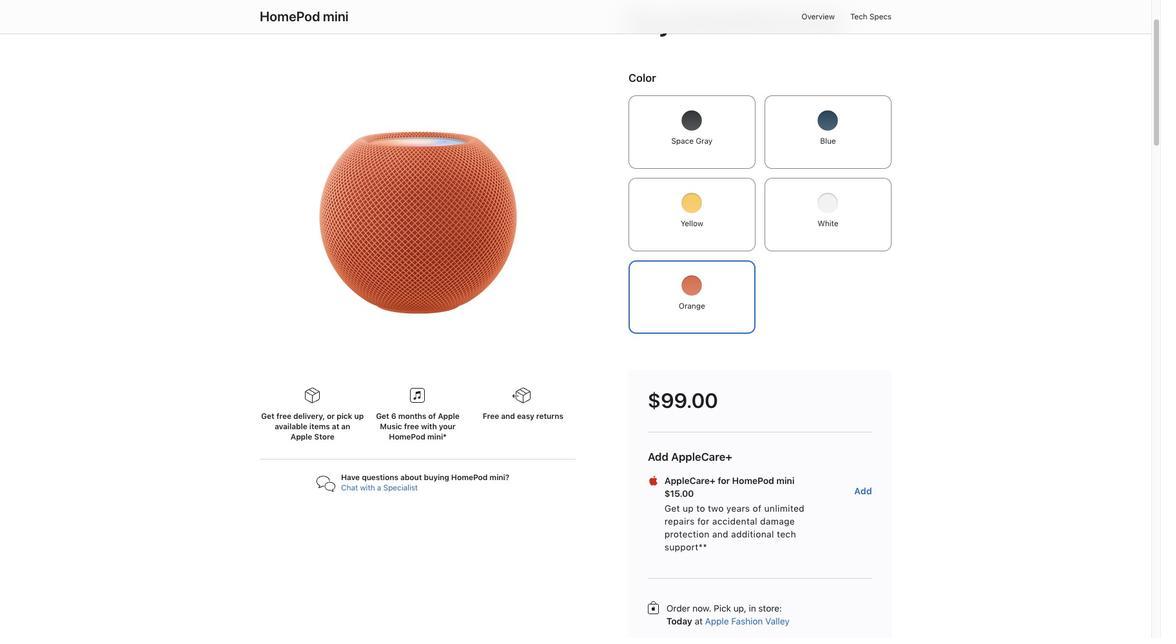 Task type: describe. For each thing, give the bounding box(es) containing it.
order
[[667, 603, 690, 614]]

apple fashion valley button
[[705, 615, 790, 628]]

order now. pick up, in store: today at apple fashion valley
[[667, 603, 790, 626]]

0 vertical spatial applecare+
[[671, 451, 732, 464]]

at inside order now. pick up, in store: today at apple fashion valley
[[695, 616, 703, 626]]

apple inside order now. pick up, in store: today at apple fashion valley
[[705, 616, 729, 626]]

get for get up to two years of unlimited repairs for accidental damage protection and additional tech support
[[665, 503, 680, 514]]

mini inside applecare+ for homepod mini $15.00
[[777, 476, 795, 486]]

homepod inside applecare+ for homepod mini $15.00
[[732, 476, 774, 486]]

get for get free delivery, or pick up available items at an apple store
[[261, 412, 274, 421]]

space
[[671, 137, 694, 146]]

with for a
[[360, 484, 375, 493]]

easy
[[517, 412, 534, 421]]

mini?
[[490, 473, 509, 482]]

add for add applecare+
[[648, 451, 669, 464]]

add button
[[854, 483, 872, 499]]

$99.00
[[648, 389, 718, 413]]

applecare+ inside applecare+ for homepod mini $15.00
[[665, 476, 716, 486]]

applestorepickup image
[[645, 601, 661, 617]]

have questions about buying homepod mini? chat with a specialist
[[341, 473, 509, 493]]

overview link
[[802, 10, 835, 24]]

support
[[665, 542, 699, 552]]

unlimited
[[764, 503, 805, 514]]

free inside get 6 months of apple music free with your homepod mini
[[404, 422, 419, 431]]

two
[[708, 503, 724, 514]]

tech specs link
[[850, 10, 892, 24]]

repairs
[[665, 516, 695, 527]]

tech specs
[[850, 12, 892, 21]]

buy homepod mini
[[628, 8, 844, 39]]

music
[[380, 422, 402, 431]]

applecare+ for homepod mini $15.00
[[665, 476, 795, 499]]

up inside get free delivery, or pick up available items at an apple store
[[354, 412, 364, 421]]

add for add
[[854, 486, 872, 496]]

overview
[[802, 12, 835, 21]]

homepod inside get 6 months of apple music free with your homepod mini
[[389, 433, 425, 442]]

additional
[[731, 529, 774, 539]]

free inside get free delivery, or pick up available items at an apple store
[[276, 412, 291, 421]]

homepod mini
[[678, 8, 844, 39]]

space gray
[[671, 137, 713, 146]]

mini inside get 6 months of apple music free with your homepod mini
[[427, 433, 443, 442]]

valley
[[765, 616, 790, 626]]

free
[[483, 412, 499, 421]]

gray
[[696, 137, 713, 146]]

chat
[[341, 484, 358, 493]]

get free delivery, or pick up available items at an apple store
[[261, 412, 364, 442]]

returns
[[536, 412, 564, 421]]

available
[[275, 422, 307, 431]]

have
[[341, 473, 360, 482]]

specialist
[[383, 484, 418, 493]]

**
[[699, 542, 708, 552]]

months
[[398, 412, 426, 421]]

apple inside get 6 months of apple music free with your homepod mini
[[438, 412, 460, 421]]

*
[[443, 433, 447, 442]]

at inside get free delivery, or pick up available items at an apple store
[[332, 422, 339, 431]]

chat with a specialist link
[[341, 484, 418, 493]]

homepod mini link
[[260, 8, 349, 25]]

homepod mini
[[260, 8, 349, 25]]

homepod inside have questions about buying homepod mini? chat with a specialist
[[451, 473, 488, 482]]

about
[[400, 473, 422, 482]]

today
[[667, 616, 692, 626]]

up,
[[734, 603, 747, 614]]



Task type: vqa. For each thing, say whether or not it's contained in the screenshot.
Get inside the Get up to two years of unlimited repairs for accidental damage protection and additional tech support
yes



Task type: locate. For each thing, give the bounding box(es) containing it.
front view of homepod mini in orange. image
[[117, 0, 719, 365]]

fashion
[[731, 616, 763, 626]]

1 horizontal spatial free
[[404, 422, 419, 431]]

get left the delivery,
[[261, 412, 274, 421]]

and down accidental
[[712, 529, 729, 539]]

and right the free
[[501, 412, 515, 421]]

1 vertical spatial mini
[[427, 433, 443, 442]]

tech
[[777, 529, 796, 539]]

orange
[[679, 302, 705, 311]]

white
[[818, 219, 839, 228]]

an
[[341, 422, 350, 431]]

1 vertical spatial with
[[360, 484, 375, 493]]

add applecare+ region
[[645, 432, 872, 561]]

up right "pick"
[[354, 412, 364, 421]]

up inside get up to two years of unlimited repairs for accidental damage protection and additional tech support
[[683, 503, 694, 514]]

1 horizontal spatial for
[[718, 476, 730, 486]]

0 horizontal spatial at
[[332, 422, 339, 431]]

up
[[354, 412, 364, 421], [683, 503, 694, 514]]

at down now.
[[695, 616, 703, 626]]

applecare+
[[671, 451, 732, 464], [665, 476, 716, 486]]

1 vertical spatial of
[[753, 503, 762, 514]]

get inside get up to two years of unlimited repairs for accidental damage protection and additional tech support
[[665, 503, 680, 514]]

damage
[[760, 516, 795, 527]]

to
[[697, 503, 705, 514]]

for down to
[[697, 516, 710, 527]]

get inside get 6 months of apple music free with your homepod mini
[[376, 412, 389, 421]]

get
[[261, 412, 274, 421], [376, 412, 389, 421], [665, 503, 680, 514]]

applelogo image
[[645, 474, 661, 490]]

0 horizontal spatial for
[[697, 516, 710, 527]]

get left 6
[[376, 412, 389, 421]]

blue
[[820, 137, 836, 146]]

0 vertical spatial apple
[[438, 412, 460, 421]]

1 horizontal spatial add
[[854, 486, 872, 496]]

0 horizontal spatial up
[[354, 412, 364, 421]]

0 vertical spatial at
[[332, 422, 339, 431]]

of right months
[[428, 412, 436, 421]]

with inside get 6 months of apple music free with your homepod mini
[[421, 422, 437, 431]]

questions
[[362, 473, 398, 482]]

0 horizontal spatial of
[[428, 412, 436, 421]]

of right years
[[753, 503, 762, 514]]

for
[[718, 476, 730, 486], [697, 516, 710, 527]]

0 horizontal spatial get
[[261, 412, 274, 421]]

color
[[628, 72, 656, 84]]

0 vertical spatial of
[[428, 412, 436, 421]]

buying
[[424, 473, 449, 482]]

0 vertical spatial mini
[[323, 8, 349, 25]]

1 vertical spatial for
[[697, 516, 710, 527]]

0 vertical spatial with
[[421, 422, 437, 431]]

with left your
[[421, 422, 437, 431]]

0 horizontal spatial apple
[[438, 412, 460, 421]]

for up two
[[718, 476, 730, 486]]

get up repairs
[[665, 503, 680, 514]]

in
[[749, 603, 756, 614]]

apple
[[438, 412, 460, 421], [705, 616, 729, 626]]

mini
[[323, 8, 349, 25], [427, 433, 443, 442], [777, 476, 795, 486]]

get 6 months of apple music free with your homepod mini
[[376, 412, 460, 442]]

now.
[[693, 603, 711, 614]]

0 vertical spatial and
[[501, 412, 515, 421]]

tech
[[850, 12, 868, 21]]

get up to two years of unlimited repairs for accidental damage protection and additional tech support
[[665, 503, 805, 552]]

for inside get up to two years of unlimited repairs for accidental damage protection and additional tech support
[[697, 516, 710, 527]]

1 vertical spatial add
[[854, 486, 872, 496]]

delivery,
[[293, 412, 325, 421]]

1 vertical spatial at
[[695, 616, 703, 626]]

up left to
[[683, 503, 694, 514]]

pick
[[714, 603, 731, 614]]

1 horizontal spatial with
[[421, 422, 437, 431]]

1 horizontal spatial at
[[695, 616, 703, 626]]

of inside get up to two years of unlimited repairs for accidental damage protection and additional tech support
[[753, 503, 762, 514]]

store:
[[759, 603, 782, 614]]

applecare+ up $15.00
[[665, 476, 716, 486]]

0 horizontal spatial mini
[[323, 8, 349, 25]]

1 horizontal spatial mini
[[427, 433, 443, 442]]

0 vertical spatial for
[[718, 476, 730, 486]]

1 horizontal spatial get
[[376, 412, 389, 421]]

applecare+ up applecare+ for homepod mini $15.00
[[671, 451, 732, 464]]

free and easy returns
[[483, 412, 564, 421]]

and
[[501, 412, 515, 421], [712, 529, 729, 539]]

2 vertical spatial mini
[[777, 476, 795, 486]]

of
[[428, 412, 436, 421], [753, 503, 762, 514]]

years
[[727, 503, 750, 514]]

0 vertical spatial add
[[648, 451, 669, 464]]

get for get 6 months of apple music free with your homepod mini
[[376, 412, 389, 421]]

0 vertical spatial up
[[354, 412, 364, 421]]

2 horizontal spatial get
[[665, 503, 680, 514]]

accidental
[[712, 516, 758, 527]]

free down months
[[404, 422, 419, 431]]

1 vertical spatial and
[[712, 529, 729, 539]]

0 vertical spatial free
[[276, 412, 291, 421]]

protection
[[665, 529, 710, 539]]

1 vertical spatial up
[[683, 503, 694, 514]]

apple store
[[291, 433, 334, 442]]

1 horizontal spatial and
[[712, 529, 729, 539]]

a
[[377, 484, 381, 493]]

with inside have questions about buying homepod mini? chat with a specialist
[[360, 484, 375, 493]]

apple down pick
[[705, 616, 729, 626]]

0 horizontal spatial add
[[648, 451, 669, 464]]

0 horizontal spatial and
[[501, 412, 515, 421]]

$15.00
[[665, 488, 694, 499]]

buy
[[628, 8, 672, 39]]

your
[[439, 422, 456, 431]]

add applecare+
[[648, 451, 732, 464]]

for inside applecare+ for homepod mini $15.00
[[718, 476, 730, 486]]

homepod
[[260, 8, 320, 25], [389, 433, 425, 442], [451, 473, 488, 482], [732, 476, 774, 486]]

and inside get up to two years of unlimited repairs for accidental damage protection and additional tech support
[[712, 529, 729, 539]]

items
[[309, 422, 330, 431]]

at left an
[[332, 422, 339, 431]]

yellow
[[681, 219, 703, 228]]

of inside get 6 months of apple music free with your homepod mini
[[428, 412, 436, 421]]

6
[[391, 412, 396, 421]]

with left the a
[[360, 484, 375, 493]]

free up "available" at the bottom
[[276, 412, 291, 421]]

0 horizontal spatial with
[[360, 484, 375, 493]]

specs
[[870, 12, 892, 21]]

with for your
[[421, 422, 437, 431]]

1 horizontal spatial up
[[683, 503, 694, 514]]

free
[[276, 412, 291, 421], [404, 422, 419, 431]]

with
[[421, 422, 437, 431], [360, 484, 375, 493]]

1 horizontal spatial of
[[753, 503, 762, 514]]

2 horizontal spatial mini
[[777, 476, 795, 486]]

get inside get free delivery, or pick up available items at an apple store
[[261, 412, 274, 421]]

pick
[[337, 412, 352, 421]]

1 vertical spatial applecare+
[[665, 476, 716, 486]]

add
[[648, 451, 669, 464], [854, 486, 872, 496]]

or
[[327, 412, 335, 421]]

1 horizontal spatial apple
[[705, 616, 729, 626]]

apple up your
[[438, 412, 460, 421]]

at
[[332, 422, 339, 431], [695, 616, 703, 626]]

0 horizontal spatial free
[[276, 412, 291, 421]]

1 vertical spatial apple
[[705, 616, 729, 626]]

1 vertical spatial free
[[404, 422, 419, 431]]



